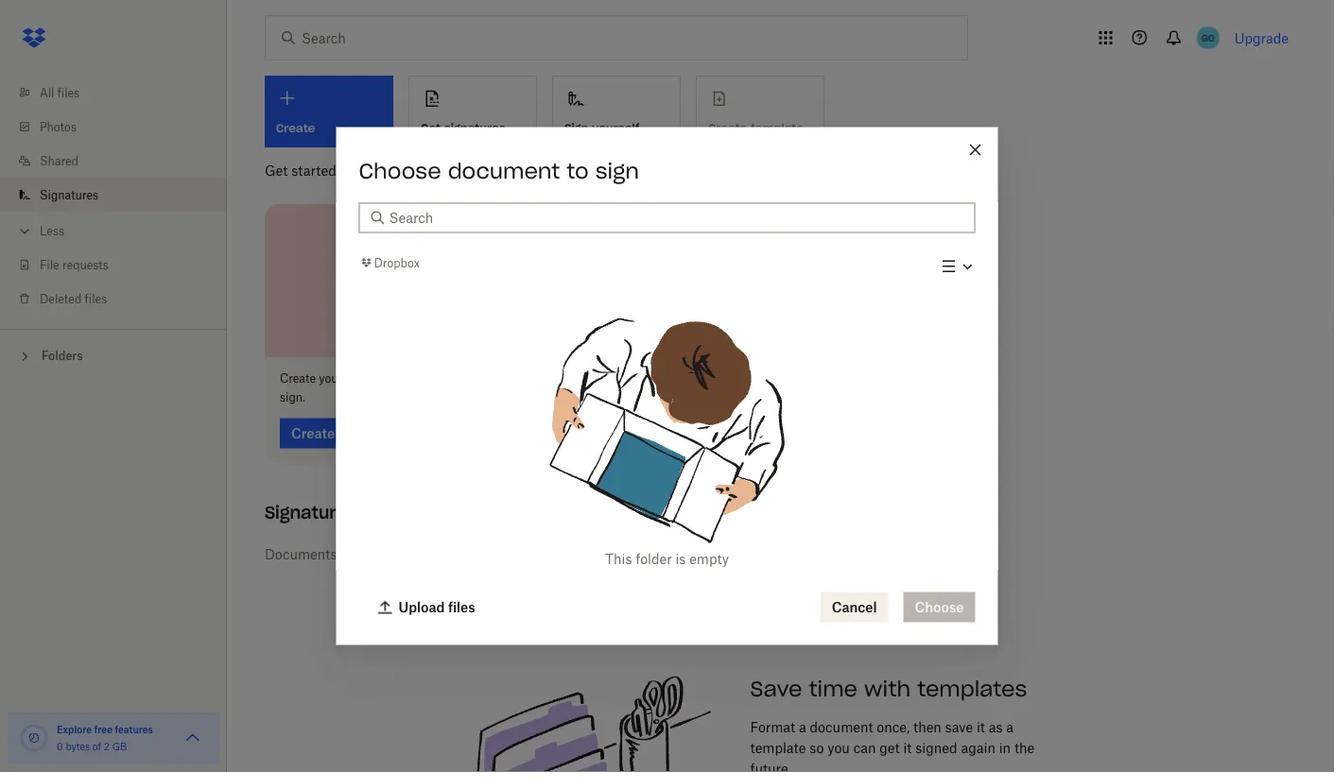 Task type: vqa. For each thing, say whether or not it's contained in the screenshot.
Copy link image
no



Task type: locate. For each thing, give the bounding box(es) containing it.
1 horizontal spatial signatures
[[444, 121, 506, 136]]

sign
[[595, 157, 639, 184]]

upgrade link
[[1235, 30, 1289, 46]]

0 horizontal spatial signatures
[[40, 188, 98, 202]]

upload files
[[399, 600, 475, 616]]

0 horizontal spatial get
[[265, 162, 288, 178]]

0 vertical spatial files
[[57, 86, 80, 100]]

documents
[[265, 547, 337, 563]]

1 vertical spatial with
[[864, 676, 911, 702]]

to right "ready"
[[522, 372, 533, 386]]

0 vertical spatial with
[[340, 162, 368, 178]]

0 horizontal spatial document
[[448, 157, 560, 184]]

documents tab
[[265, 532, 337, 577]]

signatures
[[444, 121, 506, 136], [371, 162, 437, 178]]

this
[[605, 551, 632, 567]]

1 horizontal spatial files
[[85, 292, 107, 306]]

0 horizontal spatial files
[[57, 86, 80, 100]]

sign.
[[280, 391, 305, 405]]

document down get signatures
[[448, 157, 560, 184]]

files
[[57, 86, 80, 100], [85, 292, 107, 306], [448, 600, 475, 616]]

gb
[[112, 741, 127, 753]]

list
[[0, 64, 227, 329]]

0 vertical spatial to
[[567, 157, 589, 184]]

0 horizontal spatial so
[[399, 372, 412, 386]]

signatures up choose document to sign
[[444, 121, 506, 136]]

signatures link
[[15, 178, 227, 212]]

1 horizontal spatial so
[[810, 740, 824, 757]]

signatures inside button
[[444, 121, 506, 136]]

0 vertical spatial signatures
[[40, 188, 98, 202]]

all files link
[[15, 76, 227, 110]]

1 horizontal spatial to
[[567, 157, 589, 184]]

get up choose
[[421, 121, 441, 136]]

files inside deleted files link
[[85, 292, 107, 306]]

dropbox image
[[15, 19, 53, 57]]

a
[[799, 720, 806, 736], [1007, 720, 1014, 736]]

always
[[450, 372, 486, 386]]

0 vertical spatial get
[[421, 121, 441, 136]]

1 horizontal spatial document
[[810, 720, 873, 736]]

signatures down get signatures
[[371, 162, 437, 178]]

document up the you on the bottom right of the page
[[810, 720, 873, 736]]

files inside upload files button
[[448, 600, 475, 616]]

all files
[[40, 86, 80, 100]]

files inside the all files link
[[57, 86, 80, 100]]

save
[[750, 676, 802, 702]]

signatures down shared
[[40, 188, 98, 202]]

features
[[115, 724, 153, 736]]

get signatures
[[421, 121, 506, 136]]

a right 'as'
[[1007, 720, 1014, 736]]

1 vertical spatial to
[[522, 372, 533, 386]]

Search text field
[[389, 208, 964, 228]]

your
[[319, 372, 343, 386]]

quota usage element
[[19, 723, 49, 754]]

deleted files link
[[15, 282, 227, 316]]

sign
[[565, 121, 589, 136]]

folders button
[[0, 341, 227, 369]]

photos
[[40, 120, 77, 134]]

is
[[676, 551, 686, 567]]

1 horizontal spatial get
[[421, 121, 441, 136]]

get left started
[[265, 162, 288, 178]]

again
[[961, 740, 996, 757]]

get inside button
[[421, 121, 441, 136]]

dropbox
[[374, 256, 420, 270]]

format a document once, then save it as a template so you can get it signed again in the future.
[[750, 720, 1035, 773]]

1 horizontal spatial it
[[977, 720, 985, 736]]

0 vertical spatial signatures
[[444, 121, 506, 136]]

1 vertical spatial so
[[810, 740, 824, 757]]

choose
[[359, 157, 441, 184]]

choose document to sign dialog
[[336, 127, 998, 645]]

0
[[57, 741, 63, 753]]

1 vertical spatial signatures
[[371, 162, 437, 178]]

0 vertical spatial it
[[977, 720, 985, 736]]

of
[[92, 741, 101, 753]]

with
[[340, 162, 368, 178], [864, 676, 911, 702]]

it
[[977, 720, 985, 736], [903, 740, 912, 757]]

1 horizontal spatial with
[[864, 676, 911, 702]]

folders
[[42, 349, 83, 363]]

so left the you're
[[399, 372, 412, 386]]

with up once,
[[864, 676, 911, 702]]

to
[[567, 157, 589, 184], [522, 372, 533, 386]]

0 horizontal spatial with
[[340, 162, 368, 178]]

it left 'as'
[[977, 720, 985, 736]]

files for deleted files
[[85, 292, 107, 306]]

1 vertical spatial document
[[810, 720, 873, 736]]

with right started
[[340, 162, 368, 178]]

get signatures button
[[409, 76, 537, 148]]

with for time
[[864, 676, 911, 702]]

then
[[914, 720, 942, 736]]

signatures
[[40, 188, 98, 202], [265, 502, 357, 524]]

2 vertical spatial files
[[448, 600, 475, 616]]

get
[[421, 121, 441, 136], [265, 162, 288, 178]]

you're
[[415, 372, 446, 386]]

template
[[750, 740, 806, 757]]

signature
[[346, 372, 396, 386]]

1 vertical spatial get
[[265, 162, 288, 178]]

0 horizontal spatial it
[[903, 740, 912, 757]]

1 horizontal spatial signatures
[[265, 502, 357, 524]]

save time with templates
[[750, 676, 1027, 702]]

in
[[999, 740, 1011, 757]]

get for get started with signatures
[[265, 162, 288, 178]]

sign yourself button
[[552, 76, 681, 148]]

requests
[[62, 258, 109, 272]]

free
[[94, 724, 113, 736]]

create
[[280, 372, 316, 386]]

so
[[399, 372, 412, 386], [810, 740, 824, 757]]

choose document to sign
[[359, 157, 639, 184]]

to left sign
[[567, 157, 589, 184]]

document
[[448, 157, 560, 184], [810, 720, 873, 736]]

0 horizontal spatial signatures
[[371, 162, 437, 178]]

1 horizontal spatial a
[[1007, 720, 1014, 736]]

files right deleted
[[85, 292, 107, 306]]

0 horizontal spatial a
[[799, 720, 806, 736]]

signatures up documents
[[265, 502, 357, 524]]

dropbox link
[[359, 253, 420, 272]]

2 horizontal spatial files
[[448, 600, 475, 616]]

files right upload
[[448, 600, 475, 616]]

to inside the create your signature so you're always ready to sign.
[[522, 372, 533, 386]]

0 vertical spatial so
[[399, 372, 412, 386]]

1 vertical spatial files
[[85, 292, 107, 306]]

0 vertical spatial document
[[448, 157, 560, 184]]

all
[[40, 86, 54, 100]]

future.
[[750, 761, 791, 773]]

a right "format"
[[799, 720, 806, 736]]

so left the you on the bottom right of the page
[[810, 740, 824, 757]]

it right get
[[903, 740, 912, 757]]

0 horizontal spatial to
[[522, 372, 533, 386]]

files right the all
[[57, 86, 80, 100]]

explore
[[57, 724, 92, 736]]

signed
[[916, 740, 958, 757]]

1 vertical spatial it
[[903, 740, 912, 757]]

get started with signatures
[[265, 162, 437, 178]]



Task type: describe. For each thing, give the bounding box(es) containing it.
save
[[945, 720, 973, 736]]

signatures inside list item
[[40, 188, 98, 202]]

files for upload files
[[448, 600, 475, 616]]

2
[[104, 741, 110, 753]]

as
[[989, 720, 1003, 736]]

file requests link
[[15, 248, 227, 282]]

document inside format a document once, then save it as a template so you can get it signed again in the future.
[[810, 720, 873, 736]]

2 a from the left
[[1007, 720, 1014, 736]]

1 a from the left
[[799, 720, 806, 736]]

ready
[[489, 372, 519, 386]]

deleted
[[40, 292, 82, 306]]

started
[[291, 162, 337, 178]]

upload
[[399, 600, 445, 616]]

shared
[[40, 154, 78, 168]]

deleted files
[[40, 292, 107, 306]]

so inside format a document once, then save it as a template so you can get it signed again in the future.
[[810, 740, 824, 757]]

empty
[[690, 551, 729, 567]]

bytes
[[66, 741, 90, 753]]

get for get signatures
[[421, 121, 441, 136]]

upload files button
[[366, 592, 487, 623]]

list containing all files
[[0, 64, 227, 329]]

this folder is empty
[[605, 551, 729, 567]]

signatures list item
[[0, 178, 227, 212]]

so inside the create your signature so you're always ready to sign.
[[399, 372, 412, 386]]

yourself
[[592, 121, 640, 136]]

create your signature so you're always ready to sign.
[[280, 372, 533, 405]]

folder
[[636, 551, 672, 567]]

explore free features 0 bytes of 2 gb
[[57, 724, 153, 753]]

cancel
[[832, 600, 877, 616]]

the
[[1015, 740, 1035, 757]]

less image
[[15, 222, 34, 241]]

format
[[750, 720, 795, 736]]

time
[[809, 676, 858, 702]]

photos link
[[15, 110, 227, 144]]

sign yourself
[[565, 121, 640, 136]]

you
[[828, 740, 850, 757]]

with for started
[[340, 162, 368, 178]]

document inside dialog
[[448, 157, 560, 184]]

files for all files
[[57, 86, 80, 100]]

cancel button
[[821, 592, 888, 623]]

less
[[40, 224, 64, 238]]

once,
[[877, 720, 910, 736]]

shared link
[[15, 144, 227, 178]]

get
[[880, 740, 900, 757]]

upgrade
[[1235, 30, 1289, 46]]

templates
[[917, 676, 1027, 702]]

to inside dialog
[[567, 157, 589, 184]]

can
[[854, 740, 876, 757]]

file requests
[[40, 258, 109, 272]]

1 vertical spatial signatures
[[265, 502, 357, 524]]

file
[[40, 258, 59, 272]]



